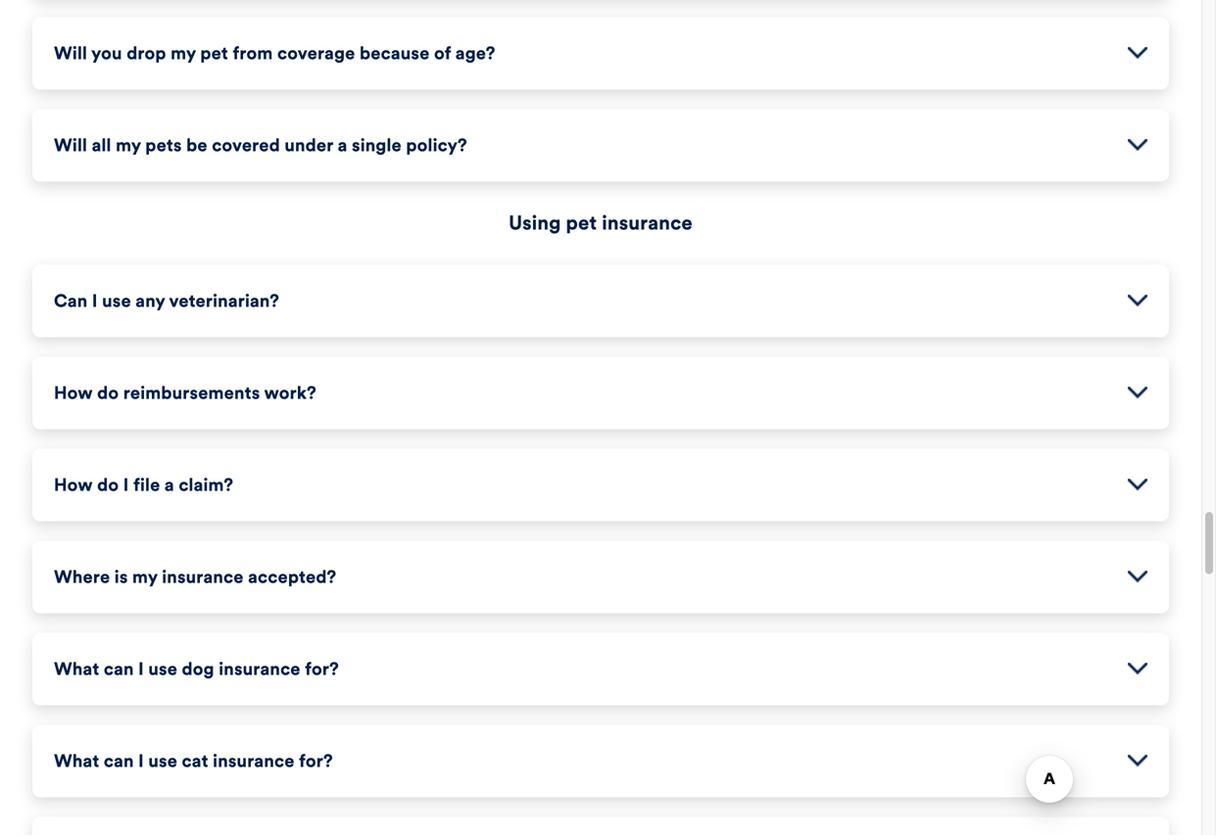 Task type: vqa. For each thing, say whether or not it's contained in the screenshot.
Using
yes



Task type: locate. For each thing, give the bounding box(es) containing it.
heading
[[34, 820, 1167, 836]]

using
[[509, 211, 561, 235]]

using pet insurance
[[509, 211, 693, 235]]



Task type: describe. For each thing, give the bounding box(es) containing it.
pet
[[566, 211, 597, 235]]

insurance
[[602, 211, 693, 235]]



